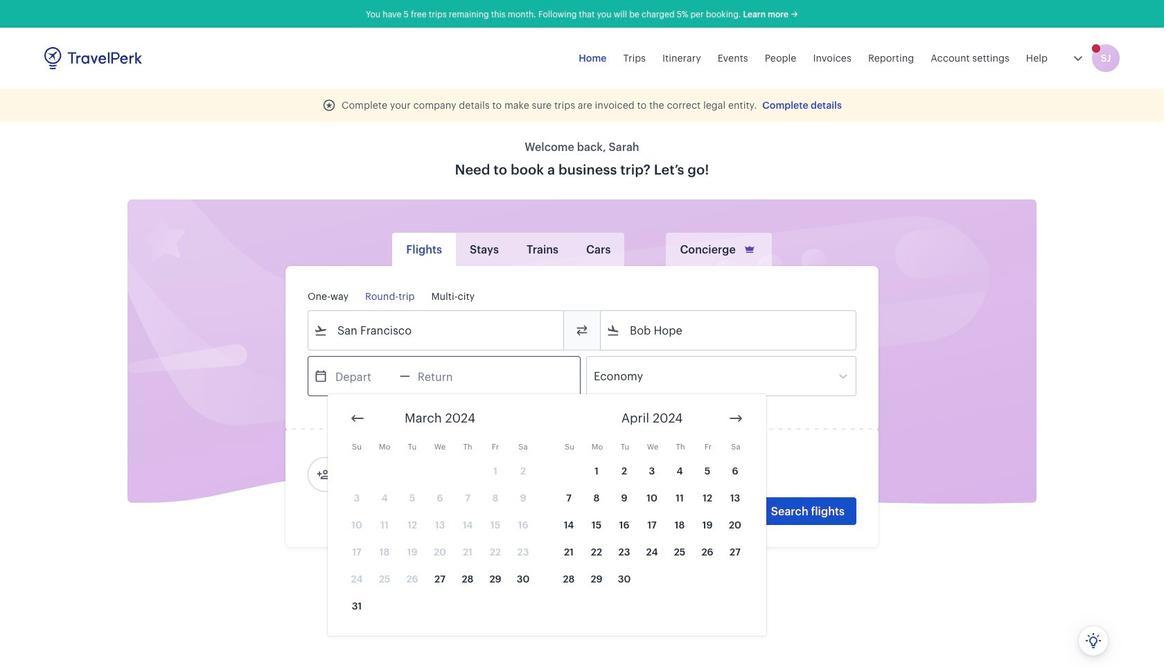 Task type: locate. For each thing, give the bounding box(es) containing it.
From search field
[[328, 320, 546, 342]]

Return text field
[[410, 357, 482, 396]]

To search field
[[620, 320, 838, 342]]

move backward to switch to the previous month. image
[[349, 410, 366, 427]]



Task type: describe. For each thing, give the bounding box(es) containing it.
Add first traveler search field
[[331, 464, 475, 486]]

move forward to switch to the next month. image
[[728, 410, 744, 427]]

calendar application
[[328, 394, 1165, 636]]

Depart text field
[[328, 357, 400, 396]]



